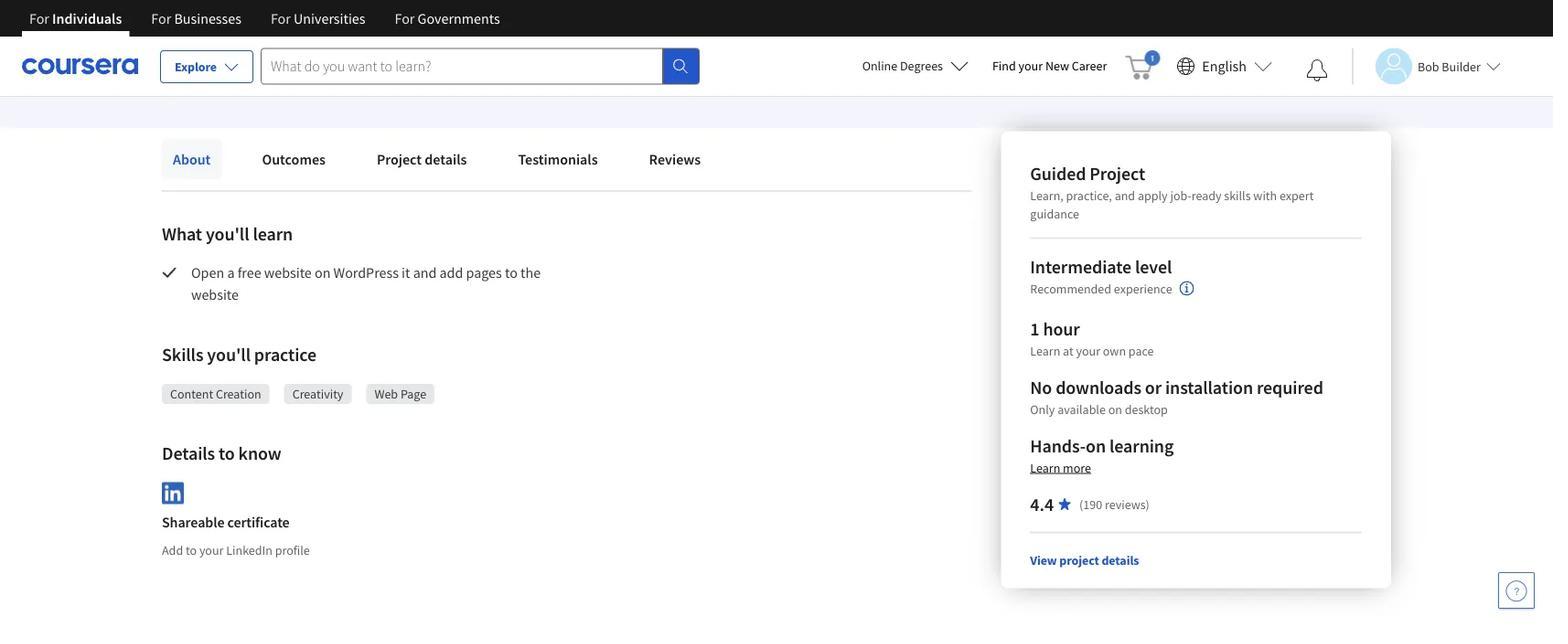 Task type: vqa. For each thing, say whether or not it's contained in the screenshot.
the leftmost be
no



Task type: describe. For each thing, give the bounding box(es) containing it.
0 horizontal spatial project
[[377, 150, 422, 168]]

hands-on learning learn more
[[1031, 435, 1174, 477]]

0 horizontal spatial with
[[219, 64, 246, 82]]

at
[[1063, 343, 1074, 359]]

0 vertical spatial details
[[425, 150, 467, 168]]

testimonials link
[[507, 139, 609, 179]]

1 vertical spatial website
[[191, 286, 239, 304]]

outcomes
[[262, 150, 326, 168]]

view project details link
[[1031, 552, 1140, 569]]

shopping cart: 1 item image
[[1126, 50, 1161, 80]]

intermediate
[[1031, 256, 1132, 278]]

or
[[1146, 376, 1162, 399]]

businesses
[[174, 9, 242, 27]]

english
[[1203, 57, 1247, 76]]

find your new career link
[[984, 55, 1117, 78]]

guidance
[[1031, 206, 1080, 222]]

(190 reviews)
[[1080, 497, 1150, 513]]

practice
[[254, 344, 317, 367]]

content
[[170, 386, 213, 403]]

online
[[863, 58, 898, 74]]

for for businesses
[[151, 9, 171, 27]]

linkedin
[[226, 542, 273, 559]]

free
[[238, 264, 261, 282]]

for individuals
[[29, 9, 122, 27]]

for for universities
[[271, 9, 291, 27]]

web page
[[375, 386, 427, 403]]

information about difficulty level pre-requisites. image
[[1180, 282, 1195, 296]]

project details link
[[366, 139, 478, 179]]

included with
[[162, 64, 249, 82]]

find
[[993, 58, 1017, 74]]

career
[[1072, 58, 1108, 74]]

•
[[368, 63, 373, 83]]

learn
[[253, 223, 293, 246]]

online degrees button
[[848, 46, 984, 86]]

for for individuals
[[29, 9, 49, 27]]

on inside open a free website on wordpress it and add pages to the website
[[315, 264, 331, 282]]

project inside guided project learn, practice, and apply job-ready skills with expert guidance
[[1090, 162, 1146, 185]]

downloads
[[1056, 376, 1142, 399]]

view
[[1031, 552, 1058, 569]]

creativity
[[293, 386, 344, 403]]

profile
[[275, 542, 310, 559]]

reviews link
[[638, 139, 712, 179]]

details
[[162, 442, 215, 465]]

reviews
[[649, 150, 701, 168]]

experience
[[1115, 281, 1173, 298]]

no downloads or installation required only available on desktop
[[1031, 376, 1324, 418]]

shareable
[[162, 514, 225, 532]]

bob builder button
[[1353, 48, 1502, 85]]

page
[[401, 386, 427, 403]]

add
[[162, 542, 183, 559]]

on inside no downloads or installation required only available on desktop
[[1109, 401, 1123, 418]]

shareable certificate
[[162, 514, 290, 532]]

it
[[402, 264, 410, 282]]

desktop
[[1125, 401, 1169, 418]]

about
[[173, 150, 211, 168]]

content creation
[[170, 386, 261, 403]]

skills
[[1225, 187, 1252, 204]]

practice,
[[1067, 187, 1113, 204]]

universities
[[294, 9, 366, 27]]

individuals
[[52, 9, 122, 27]]

a
[[227, 264, 235, 282]]

explore button
[[160, 50, 254, 83]]

pages
[[466, 264, 502, 282]]

on inside hands-on learning learn more
[[1086, 435, 1106, 458]]

reviews)
[[1105, 497, 1150, 513]]

for for governments
[[395, 9, 415, 27]]

apply
[[1138, 187, 1168, 204]]

for universities
[[271, 9, 366, 27]]

(190
[[1080, 497, 1103, 513]]

what
[[162, 223, 202, 246]]

to for your
[[186, 542, 197, 559]]

online degrees
[[863, 58, 943, 74]]

coursera image
[[22, 51, 138, 81]]



Task type: locate. For each thing, give the bounding box(es) containing it.
and right the it
[[413, 264, 437, 282]]

and inside open a free website on wordpress it and add pages to the website
[[413, 264, 437, 282]]

4.4
[[1031, 493, 1054, 516]]

learn more link down the hands- on the right of page
[[1031, 460, 1092, 477]]

bob
[[1418, 58, 1440, 75]]

skills you'll practice
[[162, 344, 317, 367]]

1 horizontal spatial your
[[1019, 58, 1043, 74]]

show notifications image
[[1307, 59, 1329, 81]]

1 vertical spatial on
[[1109, 401, 1123, 418]]

know
[[239, 442, 282, 465]]

your
[[1019, 58, 1043, 74], [1077, 343, 1101, 359], [199, 542, 224, 559]]

own
[[1104, 343, 1127, 359]]

0 horizontal spatial to
[[186, 542, 197, 559]]

1 vertical spatial and
[[413, 264, 437, 282]]

1 vertical spatial your
[[1077, 343, 1101, 359]]

certificate
[[227, 514, 290, 532]]

your right find
[[1019, 58, 1043, 74]]

more down for governments in the left top of the page
[[418, 64, 450, 82]]

1 horizontal spatial to
[[219, 442, 235, 465]]

0 horizontal spatial on
[[315, 264, 331, 282]]

for left governments on the left of the page
[[395, 9, 415, 27]]

on down available
[[1086, 435, 1106, 458]]

1 horizontal spatial on
[[1086, 435, 1106, 458]]

add to your linkedin profile
[[162, 542, 310, 559]]

with
[[219, 64, 246, 82], [1254, 187, 1278, 204]]

recommended experience
[[1031, 281, 1173, 298]]

no
[[1031, 376, 1053, 399]]

0 vertical spatial learn
[[380, 64, 415, 82]]

more inside • learn more
[[418, 64, 450, 82]]

what you'll learn
[[162, 223, 293, 246]]

coursera plus image
[[249, 68, 360, 79]]

new
[[1046, 58, 1070, 74]]

1 horizontal spatial more
[[1063, 460, 1092, 477]]

required
[[1257, 376, 1324, 399]]

testimonials
[[518, 150, 598, 168]]

learn more link
[[380, 62, 450, 84], [1031, 460, 1092, 477]]

on left 'wordpress'
[[315, 264, 331, 282]]

for left individuals
[[29, 9, 49, 27]]

learn inside the 1 hour learn at your own pace
[[1031, 343, 1061, 359]]

skills
[[162, 344, 204, 367]]

0 vertical spatial to
[[505, 264, 518, 282]]

bob builder
[[1418, 58, 1481, 75]]

learn
[[380, 64, 415, 82], [1031, 343, 1061, 359], [1031, 460, 1061, 477]]

add
[[440, 264, 463, 282]]

creation
[[216, 386, 261, 403]]

job-
[[1171, 187, 1192, 204]]

0 vertical spatial with
[[219, 64, 246, 82]]

banner navigation
[[15, 0, 515, 37]]

2 vertical spatial your
[[199, 542, 224, 559]]

expert
[[1280, 187, 1315, 204]]

0 vertical spatial learn more link
[[380, 62, 450, 84]]

english button
[[1170, 37, 1280, 96]]

project details
[[377, 150, 467, 168]]

1 horizontal spatial learn more link
[[1031, 460, 1092, 477]]

hands-
[[1031, 435, 1086, 458]]

1 vertical spatial to
[[219, 442, 235, 465]]

with inside guided project learn, practice, and apply job-ready skills with expert guidance
[[1254, 187, 1278, 204]]

1
[[1031, 318, 1040, 341]]

view project details
[[1031, 552, 1140, 569]]

web
[[375, 386, 398, 403]]

open
[[191, 264, 224, 282]]

1 vertical spatial with
[[1254, 187, 1278, 204]]

to for know
[[219, 442, 235, 465]]

0 vertical spatial and
[[1115, 187, 1136, 204]]

included
[[162, 64, 216, 82]]

learn,
[[1031, 187, 1064, 204]]

website right free
[[264, 264, 312, 282]]

to inside open a free website on wordpress it and add pages to the website
[[505, 264, 518, 282]]

1 vertical spatial more
[[1063, 460, 1092, 477]]

2 horizontal spatial to
[[505, 264, 518, 282]]

project up practice,
[[1090, 162, 1146, 185]]

guided
[[1031, 162, 1087, 185]]

to
[[505, 264, 518, 282], [219, 442, 235, 465], [186, 542, 197, 559]]

intermediate level
[[1031, 256, 1173, 278]]

hour
[[1044, 318, 1081, 341]]

1 vertical spatial details
[[1102, 552, 1140, 569]]

more down the hands- on the right of page
[[1063, 460, 1092, 477]]

with right skills
[[1254, 187, 1278, 204]]

None search field
[[261, 48, 700, 85]]

1 horizontal spatial and
[[1115, 187, 1136, 204]]

• learn more
[[368, 63, 450, 83]]

0 vertical spatial website
[[264, 264, 312, 282]]

learn more link for on
[[1031, 460, 1092, 477]]

your down shareable certificate
[[199, 542, 224, 559]]

0 horizontal spatial learn more link
[[380, 62, 450, 84]]

you'll up creation
[[207, 344, 251, 367]]

about link
[[162, 139, 222, 179]]

1 hour learn at your own pace
[[1031, 318, 1155, 359]]

website down open
[[191, 286, 239, 304]]

learn more link right •
[[380, 62, 450, 84]]

level
[[1136, 256, 1173, 278]]

0 horizontal spatial and
[[413, 264, 437, 282]]

your inside the 1 hour learn at your own pace
[[1077, 343, 1101, 359]]

guided project learn, practice, and apply job-ready skills with expert guidance
[[1031, 162, 1315, 222]]

0 horizontal spatial details
[[425, 150, 467, 168]]

2 for from the left
[[151, 9, 171, 27]]

0 horizontal spatial your
[[199, 542, 224, 559]]

learn more link for learn
[[380, 62, 450, 84]]

you'll up a
[[206, 223, 249, 246]]

your right at
[[1077, 343, 1101, 359]]

available
[[1058, 401, 1106, 418]]

learn left at
[[1031, 343, 1061, 359]]

2 vertical spatial to
[[186, 542, 197, 559]]

and inside guided project learn, practice, and apply job-ready skills with expert guidance
[[1115, 187, 1136, 204]]

1 vertical spatial learn
[[1031, 343, 1061, 359]]

2 vertical spatial on
[[1086, 435, 1106, 458]]

to left the
[[505, 264, 518, 282]]

wordpress
[[334, 264, 399, 282]]

more inside hands-on learning learn more
[[1063, 460, 1092, 477]]

learn inside • learn more
[[380, 64, 415, 82]]

for
[[29, 9, 49, 27], [151, 9, 171, 27], [271, 9, 291, 27], [395, 9, 415, 27]]

you'll for what
[[206, 223, 249, 246]]

1 vertical spatial learn more link
[[1031, 460, 1092, 477]]

1 horizontal spatial with
[[1254, 187, 1278, 204]]

for governments
[[395, 9, 500, 27]]

0 horizontal spatial website
[[191, 286, 239, 304]]

0 vertical spatial you'll
[[206, 223, 249, 246]]

1 horizontal spatial details
[[1102, 552, 1140, 569]]

installation
[[1166, 376, 1254, 399]]

1 vertical spatial you'll
[[207, 344, 251, 367]]

on down the downloads
[[1109, 401, 1123, 418]]

What do you want to learn? text field
[[261, 48, 664, 85]]

for left businesses
[[151, 9, 171, 27]]

1 horizontal spatial project
[[1090, 162, 1146, 185]]

help center image
[[1506, 580, 1528, 602]]

with right the explore
[[219, 64, 246, 82]]

only
[[1031, 401, 1056, 418]]

for left universities at the top of the page
[[271, 9, 291, 27]]

0 vertical spatial more
[[418, 64, 450, 82]]

pace
[[1129, 343, 1155, 359]]

governments
[[418, 9, 500, 27]]

details to know
[[162, 442, 282, 465]]

1 for from the left
[[29, 9, 49, 27]]

project down • learn more
[[377, 150, 422, 168]]

2 vertical spatial learn
[[1031, 460, 1061, 477]]

explore
[[175, 59, 217, 75]]

1 horizontal spatial website
[[264, 264, 312, 282]]

learn inside hands-on learning learn more
[[1031, 460, 1061, 477]]

to left know
[[219, 442, 235, 465]]

project
[[1060, 552, 1100, 569]]

the
[[521, 264, 541, 282]]

0 vertical spatial on
[[315, 264, 331, 282]]

and left apply in the top right of the page
[[1115, 187, 1136, 204]]

open a free website on wordpress it and add pages to the website
[[191, 264, 544, 304]]

ready
[[1192, 187, 1222, 204]]

3 for from the left
[[271, 9, 291, 27]]

learn down the hands- on the right of page
[[1031, 460, 1061, 477]]

outcomes link
[[251, 139, 337, 179]]

to right add
[[186, 542, 197, 559]]

0 horizontal spatial more
[[418, 64, 450, 82]]

2 horizontal spatial on
[[1109, 401, 1123, 418]]

0 vertical spatial your
[[1019, 58, 1043, 74]]

learn right •
[[380, 64, 415, 82]]

you'll for skills
[[207, 344, 251, 367]]

recommended
[[1031, 281, 1112, 298]]

2 horizontal spatial your
[[1077, 343, 1101, 359]]

4 for from the left
[[395, 9, 415, 27]]

builder
[[1443, 58, 1481, 75]]

find your new career
[[993, 58, 1108, 74]]

for businesses
[[151, 9, 242, 27]]



